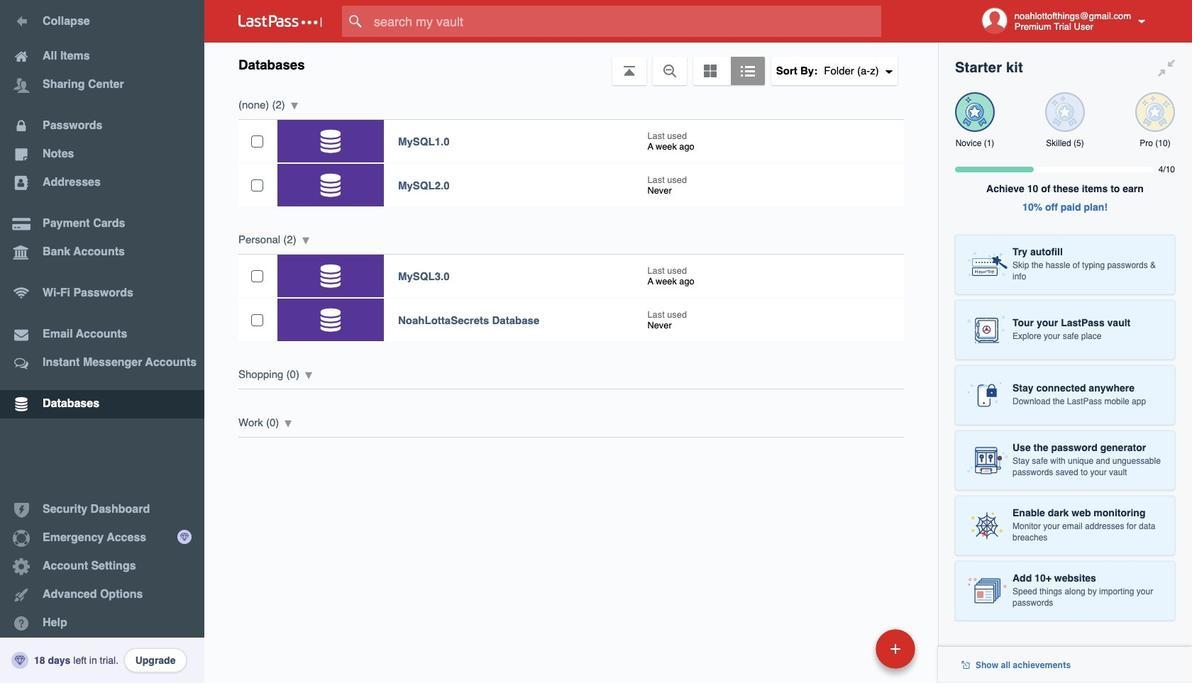 Task type: describe. For each thing, give the bounding box(es) containing it.
new item navigation
[[779, 625, 924, 684]]

Search search field
[[342, 6, 909, 37]]

vault options navigation
[[204, 43, 939, 85]]

new item element
[[779, 629, 921, 670]]

main navigation navigation
[[0, 0, 204, 684]]

search my vault text field
[[342, 6, 909, 37]]



Task type: vqa. For each thing, say whether or not it's contained in the screenshot.
the search my vault text box
yes



Task type: locate. For each thing, give the bounding box(es) containing it.
lastpass image
[[239, 15, 322, 28]]



